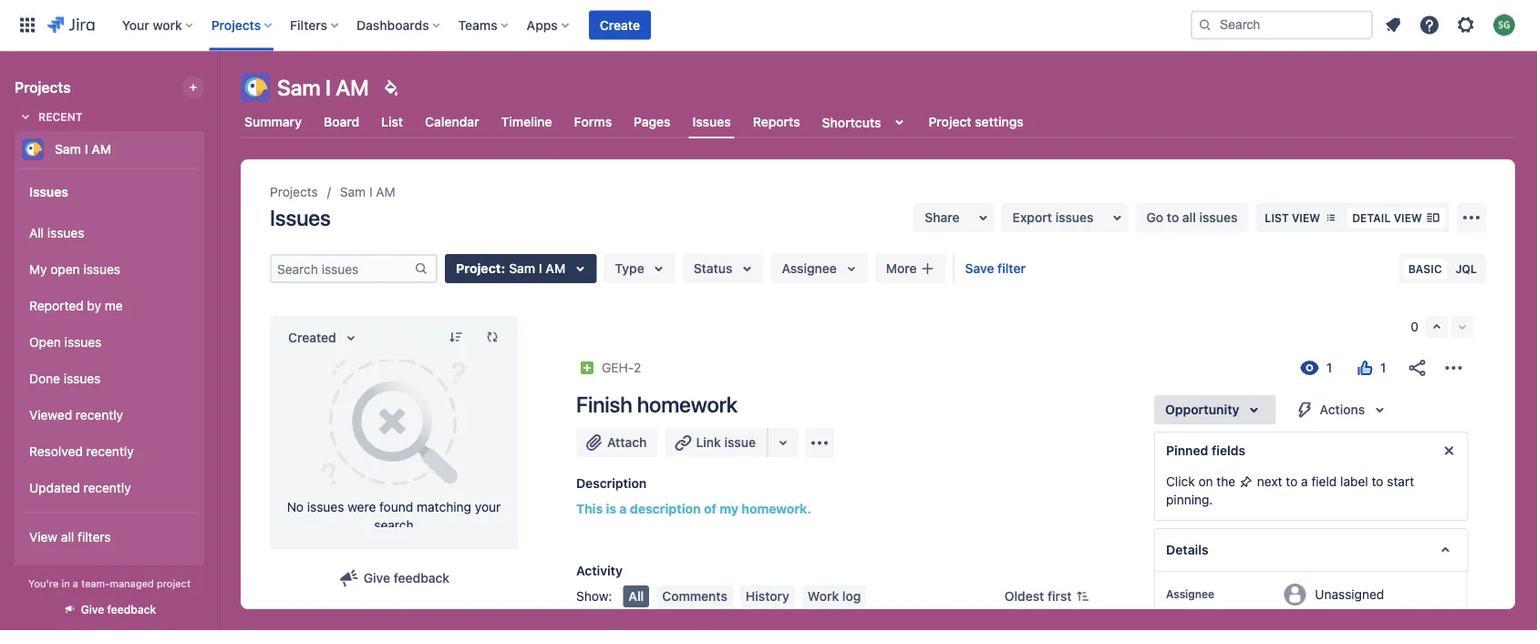Task type: locate. For each thing, give the bounding box(es) containing it.
team-
[[81, 578, 110, 590]]

2 view from the left
[[1394, 212, 1422, 224]]

sort descending image
[[449, 330, 463, 345]]

0 horizontal spatial sam i am link
[[15, 131, 197, 168]]

comments button
[[657, 586, 733, 608]]

filters
[[290, 17, 327, 32]]

all up my
[[29, 226, 44, 241]]

all
[[29, 226, 44, 241], [629, 589, 644, 605]]

work
[[153, 17, 182, 32]]

your profile and settings image
[[1494, 14, 1515, 36]]

all right view
[[61, 530, 74, 545]]

tab list containing issues
[[230, 106, 1526, 139]]

create
[[600, 17, 640, 32]]

0 horizontal spatial all
[[29, 226, 44, 241]]

a right in
[[73, 578, 78, 590]]

list right go to all issues link
[[1265, 212, 1289, 224]]

menu bar containing all
[[619, 586, 870, 608]]

1 vertical spatial give feedback
[[81, 604, 156, 617]]

group
[[22, 168, 197, 567], [22, 210, 197, 512]]

issues right open at the left top
[[83, 262, 120, 277]]

all inside all button
[[629, 589, 644, 605]]

1 horizontal spatial projects
[[211, 17, 261, 32]]

0 horizontal spatial view
[[1292, 212, 1321, 224]]

projects down summary link
[[270, 185, 318, 200]]

0 vertical spatial give feedback
[[364, 571, 450, 586]]

1 horizontal spatial give feedback
[[364, 571, 450, 586]]

0 vertical spatial recently
[[76, 408, 123, 423]]

give feedback down search
[[364, 571, 450, 586]]

list link
[[378, 106, 407, 139]]

issues inside button
[[1056, 210, 1094, 225]]

0 horizontal spatial issues
[[29, 184, 68, 199]]

pages link
[[630, 106, 674, 139]]

reports link
[[749, 106, 804, 139]]

2 horizontal spatial a
[[1301, 475, 1308, 490]]

more
[[886, 261, 917, 276]]

to left "start"
[[1371, 475, 1383, 490]]

menu bar
[[619, 586, 870, 608]]

type button
[[604, 254, 675, 284]]

projects button
[[206, 10, 279, 40]]

0 vertical spatial all
[[1183, 210, 1196, 225]]

0 horizontal spatial project
[[456, 261, 501, 276]]

1 view from the left
[[1292, 212, 1321, 224]]

open
[[29, 335, 61, 350]]

1 vertical spatial all
[[629, 589, 644, 605]]

matching
[[417, 500, 471, 515]]

2 vertical spatial projects
[[270, 185, 318, 200]]

to right next on the right bottom
[[1286, 475, 1297, 490]]

shortcuts button
[[819, 106, 914, 139]]

of
[[704, 502, 717, 517]]

1 vertical spatial all
[[61, 530, 74, 545]]

to for next
[[1286, 475, 1297, 490]]

banner
[[0, 0, 1537, 51]]

feedback down managed
[[107, 604, 156, 617]]

list view
[[1265, 212, 1321, 224]]

open share dialog image
[[973, 207, 994, 229]]

teams
[[458, 17, 498, 32]]

1 horizontal spatial give
[[364, 571, 390, 586]]

recently down viewed recently link
[[86, 445, 134, 460]]

2 horizontal spatial to
[[1371, 475, 1383, 490]]

homework
[[637, 392, 738, 418]]

issues right export on the top
[[1056, 210, 1094, 225]]

pinned
[[1166, 444, 1208, 459]]

0 vertical spatial issues
[[693, 114, 731, 129]]

recently down resolved recently link
[[83, 481, 131, 496]]

all for all issues
[[29, 226, 44, 241]]

0 vertical spatial projects
[[211, 17, 261, 32]]

all right show:
[[629, 589, 644, 605]]

projects up sidebar navigation image
[[211, 17, 261, 32]]

1 horizontal spatial all
[[1183, 210, 1196, 225]]

by
[[87, 299, 101, 314]]

all for all
[[629, 589, 644, 605]]

i up board
[[325, 75, 331, 100]]

found
[[379, 500, 413, 515]]

issues up open at the left top
[[47, 226, 84, 241]]

details element
[[1154, 529, 1468, 573]]

next
[[1257, 475, 1282, 490]]

a right is
[[620, 502, 627, 517]]

type
[[615, 261, 644, 276]]

list down "set background color" image
[[381, 114, 403, 129]]

issues inside no issues were found matching your search
[[307, 500, 344, 515]]

0 horizontal spatial give feedback button
[[52, 595, 167, 625]]

view right detail
[[1394, 212, 1422, 224]]

view
[[1292, 212, 1321, 224], [1394, 212, 1422, 224]]

issues right pages
[[693, 114, 731, 129]]

1 vertical spatial projects
[[15, 79, 71, 96]]

sam up summary
[[277, 75, 321, 100]]

1 horizontal spatial view
[[1394, 212, 1422, 224]]

basic
[[1408, 263, 1442, 275]]

1 horizontal spatial all
[[629, 589, 644, 605]]

project left settings
[[929, 114, 972, 129]]

view left detail
[[1292, 212, 1321, 224]]

project settings link
[[925, 106, 1027, 139]]

1 vertical spatial assignee
[[1166, 588, 1214, 601]]

projects up the collapse recent projects icon
[[15, 79, 71, 96]]

pinned fields
[[1166, 444, 1245, 459]]

to
[[1167, 210, 1179, 225], [1286, 475, 1297, 490], [1371, 475, 1383, 490]]

a inside next to a field label to start pinning.
[[1301, 475, 1308, 490]]

1 vertical spatial sam i am
[[55, 142, 111, 157]]

1 vertical spatial a
[[620, 502, 627, 517]]

0 horizontal spatial list
[[381, 114, 403, 129]]

project up refresh image
[[456, 261, 501, 276]]

2 horizontal spatial projects
[[270, 185, 318, 200]]

0 horizontal spatial give feedback
[[81, 604, 156, 617]]

0 vertical spatial sam i am link
[[15, 131, 197, 168]]

settings image
[[1455, 14, 1477, 36]]

list
[[381, 114, 403, 129], [1265, 212, 1289, 224]]

description
[[630, 502, 701, 517]]

0 vertical spatial project
[[929, 114, 972, 129]]

1 vertical spatial feedback
[[107, 604, 156, 617]]

1 vertical spatial issues
[[29, 184, 68, 199]]

all inside all issues link
[[29, 226, 44, 241]]

1 vertical spatial list
[[1265, 212, 1289, 224]]

view for detail view
[[1394, 212, 1422, 224]]

recently down done issues link
[[76, 408, 123, 423]]

sam down recent
[[55, 142, 81, 157]]

2 horizontal spatial issues
[[693, 114, 731, 129]]

assignee left assignee pin to top. only you can see pinned fields. icon at the bottom right of the page
[[1166, 588, 1214, 601]]

2 vertical spatial issues
[[270, 205, 331, 231]]

updated recently
[[29, 481, 131, 496]]

on
[[1198, 475, 1213, 490]]

give feedback button down search
[[327, 564, 461, 594]]

filters
[[78, 530, 111, 545]]

forms link
[[570, 106, 616, 139]]

geh-2
[[602, 361, 641, 376]]

resolved recently link
[[22, 434, 197, 470]]

this
[[576, 502, 603, 517]]

were
[[348, 500, 376, 515]]

projects for projects dropdown button
[[211, 17, 261, 32]]

a for field
[[1301, 475, 1308, 490]]

all
[[1183, 210, 1196, 225], [61, 530, 74, 545]]

go to all issues link
[[1136, 203, 1249, 233]]

attach
[[607, 435, 647, 450]]

link issue
[[696, 435, 756, 450]]

calendar link
[[421, 106, 483, 139]]

1 horizontal spatial sam i am link
[[340, 181, 395, 203]]

reports
[[753, 114, 800, 129]]

reported by me
[[29, 299, 123, 314]]

sam right :
[[509, 261, 535, 276]]

1 horizontal spatial list
[[1265, 212, 1289, 224]]

hide message image
[[1438, 440, 1460, 462]]

issues down projects link
[[270, 205, 331, 231]]

first
[[1048, 589, 1072, 605]]

my open issues link
[[22, 252, 197, 288]]

1 horizontal spatial to
[[1286, 475, 1297, 490]]

issues for all issues
[[47, 226, 84, 241]]

1 horizontal spatial project
[[929, 114, 972, 129]]

issues right no
[[307, 500, 344, 515]]

am
[[336, 75, 369, 100], [91, 142, 111, 157], [376, 185, 395, 200], [546, 261, 566, 276]]

0 horizontal spatial feedback
[[107, 604, 156, 617]]

1 horizontal spatial assignee
[[1166, 588, 1214, 601]]

start
[[1387, 475, 1414, 490]]

view all filters
[[29, 530, 111, 545]]

0 horizontal spatial a
[[73, 578, 78, 590]]

finish
[[576, 392, 632, 418]]

created
[[288, 331, 336, 346]]

1 vertical spatial give feedback button
[[52, 595, 167, 625]]

opportunity button
[[1154, 396, 1276, 425]]

0 vertical spatial a
[[1301, 475, 1308, 490]]

timeline link
[[498, 106, 556, 139]]

geh-
[[602, 361, 634, 376]]

click on the
[[1166, 475, 1239, 490]]

0 vertical spatial give
[[364, 571, 390, 586]]

sam i am up board
[[277, 75, 369, 100]]

feedback down search
[[394, 571, 450, 586]]

am up board
[[336, 75, 369, 100]]

:
[[501, 261, 505, 276]]

give feedback button
[[327, 564, 461, 594], [52, 595, 167, 625]]

0 horizontal spatial projects
[[15, 79, 71, 96]]

give feedback down you're in a team-managed project
[[81, 604, 156, 617]]

link issue button
[[665, 429, 769, 458]]

actions image
[[1442, 357, 1464, 379]]

1 vertical spatial recently
[[86, 445, 134, 460]]

updated
[[29, 481, 80, 496]]

give down team-
[[81, 604, 104, 617]]

0 horizontal spatial give
[[81, 604, 104, 617]]

filters button
[[285, 10, 346, 40]]

project for project settings
[[929, 114, 972, 129]]

work
[[808, 589, 839, 605]]

0 vertical spatial assignee
[[782, 261, 837, 276]]

pages
[[634, 114, 671, 129]]

pinning.
[[1166, 493, 1213, 508]]

recently for resolved recently
[[86, 445, 134, 460]]

link web pages and more image
[[772, 432, 794, 454]]

2 vertical spatial a
[[73, 578, 78, 590]]

issues down reported by me
[[64, 335, 101, 350]]

issues right go on the top right
[[1200, 210, 1238, 225]]

1 vertical spatial project
[[456, 261, 501, 276]]

issues up all issues
[[29, 184, 68, 199]]

sam i am link down recent
[[15, 131, 197, 168]]

your work button
[[116, 10, 200, 40]]

2
[[634, 361, 641, 376]]

issues for projects link
[[270, 205, 331, 231]]

0 vertical spatial all
[[29, 226, 44, 241]]

view for list view
[[1292, 212, 1321, 224]]

a left field
[[1301, 475, 1308, 490]]

1 horizontal spatial feedback
[[394, 571, 450, 586]]

1 vertical spatial give
[[81, 604, 104, 617]]

1 horizontal spatial give feedback button
[[327, 564, 461, 594]]

give down search
[[364, 571, 390, 586]]

0 vertical spatial feedback
[[394, 571, 450, 586]]

0 horizontal spatial to
[[1167, 210, 1179, 225]]

0 horizontal spatial all
[[61, 530, 74, 545]]

projects for projects link
[[270, 185, 318, 200]]

issues
[[1056, 210, 1094, 225], [1200, 210, 1238, 225], [47, 226, 84, 241], [83, 262, 120, 277], [64, 335, 101, 350], [64, 372, 101, 387], [307, 500, 344, 515]]

give feedback
[[364, 571, 450, 586], [81, 604, 156, 617]]

all right go on the top right
[[1183, 210, 1196, 225]]

viewed recently
[[29, 408, 123, 423]]

0 horizontal spatial assignee
[[782, 261, 837, 276]]

assignee right status dropdown button at the left of the page
[[782, 261, 837, 276]]

issues inside tab list
[[693, 114, 731, 129]]

sam i am down recent
[[55, 142, 111, 157]]

1 group from the top
[[22, 168, 197, 567]]

projects inside dropdown button
[[211, 17, 261, 32]]

sam i am right projects link
[[340, 185, 395, 200]]

i
[[325, 75, 331, 100], [85, 142, 88, 157], [369, 185, 373, 200], [539, 261, 542, 276]]

2 vertical spatial recently
[[83, 481, 131, 496]]

assignee inside dropdown button
[[782, 261, 837, 276]]

jira image
[[47, 14, 95, 36], [47, 14, 95, 36]]

tab list
[[230, 106, 1526, 139]]

feedback for left the 'give feedback' button
[[107, 604, 156, 617]]

give feedback button down you're in a team-managed project
[[52, 595, 167, 625]]

sam i am link right projects link
[[340, 181, 395, 203]]

1 horizontal spatial a
[[620, 502, 627, 517]]

issues up viewed recently
[[64, 372, 101, 387]]

order by image
[[340, 327, 362, 349]]

add to starred image
[[199, 139, 221, 160]]

1 horizontal spatial issues
[[270, 205, 331, 231]]

0 vertical spatial list
[[381, 114, 403, 129]]

to right go on the top right
[[1167, 210, 1179, 225]]

2 group from the top
[[22, 210, 197, 512]]



Task type: describe. For each thing, give the bounding box(es) containing it.
board
[[324, 114, 359, 129]]

my
[[720, 502, 739, 517]]

recently for viewed recently
[[76, 408, 123, 423]]

newest first image
[[1075, 590, 1090, 605]]

oldest
[[1005, 589, 1044, 605]]

go
[[1147, 210, 1164, 225]]

am up all issues link
[[91, 142, 111, 157]]

apps
[[527, 17, 558, 32]]

more button
[[875, 254, 946, 284]]

history
[[746, 589, 790, 605]]

group containing all issues
[[22, 210, 197, 512]]

am down list link
[[376, 185, 395, 200]]

managed
[[110, 578, 154, 590]]

save filter button
[[954, 254, 1037, 284]]

unassigned
[[1315, 587, 1384, 602]]

refresh image
[[485, 330, 500, 345]]

filter
[[998, 261, 1026, 276]]

notifications image
[[1382, 14, 1404, 36]]

oldest first
[[1005, 589, 1072, 605]]

share image
[[1406, 357, 1428, 379]]

no issues were found matching your search
[[287, 500, 501, 533]]

view
[[29, 530, 58, 545]]

issues for open issues
[[64, 335, 101, 350]]

label
[[1340, 475, 1368, 490]]

search
[[374, 518, 414, 533]]

a for description
[[620, 502, 627, 517]]

next to a field label to start pinning.
[[1166, 475, 1414, 508]]

recent
[[38, 110, 83, 123]]

2 vertical spatial sam i am
[[340, 185, 395, 200]]

viewed recently link
[[22, 398, 197, 434]]

list for list
[[381, 114, 403, 129]]

issues for done issues
[[64, 372, 101, 387]]

go to all issues
[[1147, 210, 1238, 225]]

to for go
[[1167, 210, 1179, 225]]

banner containing your work
[[0, 0, 1537, 51]]

issue
[[725, 435, 756, 450]]

add app image
[[809, 433, 831, 455]]

save
[[965, 261, 994, 276]]

project
[[157, 578, 190, 590]]

assignee button
[[771, 254, 868, 284]]

is
[[606, 502, 616, 517]]

i up all issues link
[[85, 142, 88, 157]]

1 vertical spatial sam i am link
[[340, 181, 395, 203]]

my open issues
[[29, 262, 120, 277]]

open export issues dropdown image
[[1107, 207, 1128, 229]]

description
[[576, 476, 647, 491]]

done issues link
[[22, 361, 197, 398]]

view all filters link
[[22, 520, 197, 556]]

0 vertical spatial sam i am
[[277, 75, 369, 100]]

project settings
[[929, 114, 1024, 129]]

finish homework
[[576, 392, 738, 418]]

sam right projects link
[[340, 185, 366, 200]]

sidebar navigation image
[[199, 73, 239, 109]]

all issues
[[29, 226, 84, 241]]

summary
[[244, 114, 302, 129]]

export issues button
[[1002, 203, 1128, 233]]

homework.
[[742, 502, 811, 517]]

primary element
[[11, 0, 1191, 51]]

collapse recent projects image
[[15, 106, 36, 128]]

project : sam i am
[[456, 261, 566, 276]]

calendar
[[425, 114, 479, 129]]

me
[[105, 299, 123, 314]]

link
[[696, 435, 721, 450]]

search image
[[1198, 18, 1213, 32]]

a for team-
[[73, 578, 78, 590]]

create button
[[589, 10, 651, 40]]

recently for updated recently
[[83, 481, 131, 496]]

import and bulk change issues image
[[1461, 207, 1483, 229]]

list for list view
[[1265, 212, 1289, 224]]

lead image
[[580, 361, 595, 376]]

all issues link
[[22, 215, 197, 252]]

comments
[[662, 589, 728, 605]]

status
[[694, 261, 733, 276]]

i right projects link
[[369, 185, 373, 200]]

addicon image
[[921, 262, 935, 276]]

done issues
[[29, 372, 101, 387]]

open issues link
[[22, 325, 197, 361]]

work log button
[[802, 586, 867, 608]]

my
[[29, 262, 47, 277]]

oldest first button
[[994, 586, 1101, 608]]

the
[[1216, 475, 1235, 490]]

your
[[475, 500, 501, 515]]

dashboards
[[357, 17, 429, 32]]

details
[[1166, 543, 1208, 558]]

in
[[61, 578, 70, 590]]

dashboards button
[[351, 10, 447, 40]]

create project image
[[186, 80, 201, 95]]

teams button
[[453, 10, 516, 40]]

project for project : sam i am
[[456, 261, 501, 276]]

assignee pin to top. only you can see pinned fields. image
[[1218, 587, 1232, 602]]

all button
[[623, 586, 649, 608]]

your work
[[122, 17, 182, 32]]

appswitcher icon image
[[16, 14, 38, 36]]

0
[[1411, 320, 1419, 335]]

timeline
[[501, 114, 552, 129]]

0 vertical spatial give feedback button
[[327, 564, 461, 594]]

apps button
[[521, 10, 576, 40]]

attach button
[[576, 429, 658, 458]]

copy link to issue image
[[638, 360, 652, 375]]

issues for no issues were found matching your search
[[307, 500, 344, 515]]

Search issues text field
[[272, 256, 414, 282]]

issues for export issues
[[1056, 210, 1094, 225]]

no
[[287, 500, 304, 515]]

Search field
[[1191, 10, 1373, 40]]

jql
[[1456, 263, 1477, 275]]

issues for the top sam i am link
[[29, 184, 68, 199]]

am right :
[[546, 261, 566, 276]]

geh-2 link
[[602, 357, 641, 379]]

log
[[842, 589, 861, 605]]

click
[[1166, 475, 1195, 490]]

your
[[122, 17, 149, 32]]

forms
[[574, 114, 612, 129]]

help image
[[1419, 14, 1441, 36]]

group containing issues
[[22, 168, 197, 567]]

done
[[29, 372, 60, 387]]

share
[[925, 210, 960, 225]]

feedback for the top the 'give feedback' button
[[394, 571, 450, 586]]

open issues
[[29, 335, 101, 350]]

set background color image
[[380, 77, 402, 98]]

i right :
[[539, 261, 542, 276]]

settings
[[975, 114, 1024, 129]]

show:
[[576, 589, 612, 605]]



Task type: vqa. For each thing, say whether or not it's contained in the screenshot.
more.
no



